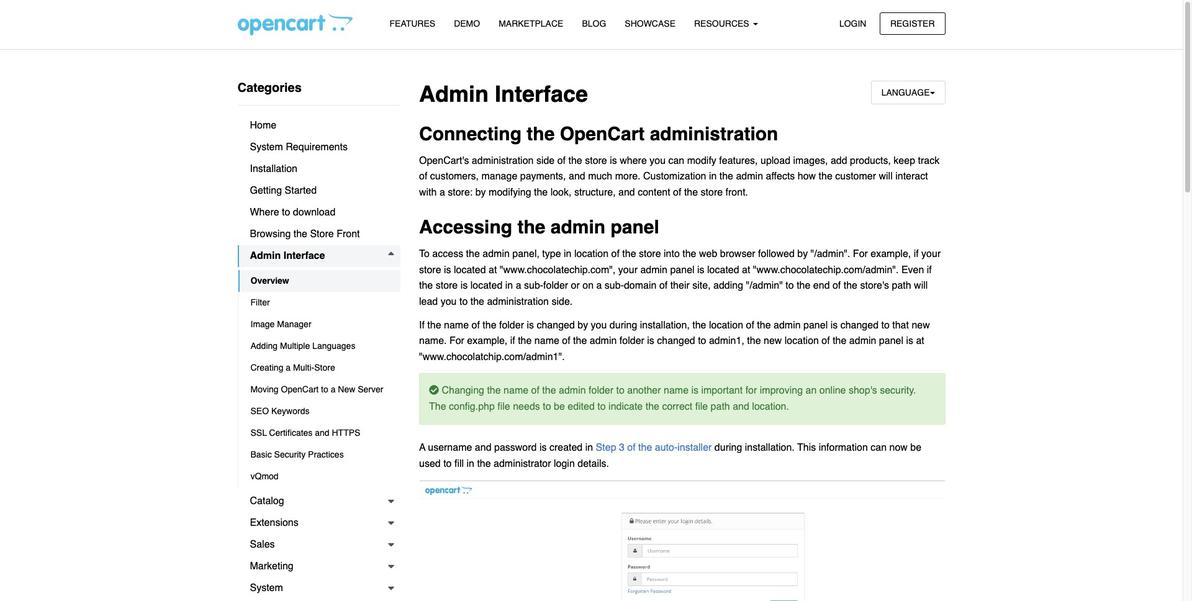 Task type: locate. For each thing, give the bounding box(es) containing it.
to right where
[[282, 207, 290, 218]]

site,
[[693, 280, 711, 291]]

0 horizontal spatial will
[[879, 171, 893, 182]]

1 vertical spatial location
[[709, 320, 744, 331]]

a inside opencart's administration side of the store is where you can modify features, upload images, add products, keep track of customers, manage payments, and much more. customization in the admin affects how the customer will interact with a store: by modifying the look, structure, and content of the store front.
[[440, 187, 445, 198]]

vqmod link
[[238, 466, 401, 488]]

0 vertical spatial will
[[879, 171, 893, 182]]

new right that
[[912, 320, 931, 331]]

admin interface login image
[[419, 480, 946, 601]]

1 horizontal spatial new
[[912, 320, 931, 331]]

sales link
[[238, 534, 401, 556]]

example, up "www.chocolatchip.com/admin1".
[[467, 336, 508, 347]]

0 horizontal spatial by
[[476, 187, 486, 198]]

be inside during installation. this information can now be used to fill in the administrator login details.
[[911, 443, 922, 454]]

1 horizontal spatial by
[[578, 320, 588, 331]]

1 horizontal spatial example,
[[871, 248, 912, 260]]

can up customization
[[669, 155, 685, 166]]

to inside during installation. this information can now be used to fill in the administrator login details.
[[444, 458, 452, 470]]

0 horizontal spatial sub-
[[524, 280, 544, 291]]

"www.chocolatchip.com/admin1".
[[419, 352, 565, 363]]

a left new
[[331, 385, 336, 395]]

opencart up the where
[[560, 123, 645, 145]]

details.
[[578, 458, 609, 470]]

system
[[250, 142, 283, 153], [250, 583, 283, 594]]

0 horizontal spatial location
[[575, 248, 609, 260]]

to left fill
[[444, 458, 452, 470]]

and down seo keywords link
[[315, 428, 330, 438]]

0 horizontal spatial path
[[711, 401, 730, 412]]

sub- right 'on' at the top left
[[605, 280, 624, 291]]

side
[[537, 155, 555, 166]]

0 horizontal spatial during
[[610, 320, 638, 331]]

file right correct
[[696, 401, 708, 412]]

at down accessing
[[489, 264, 497, 276]]

browsing the store front link
[[238, 224, 401, 245]]

0 horizontal spatial example,
[[467, 336, 508, 347]]

your up even
[[922, 248, 941, 260]]

and
[[569, 171, 586, 182], [619, 187, 635, 198], [733, 401, 750, 412], [315, 428, 330, 438], [475, 443, 492, 454]]

multiple
[[280, 341, 310, 351]]

1 vertical spatial be
[[911, 443, 922, 454]]

of left the into
[[612, 248, 620, 260]]

panel up their
[[671, 264, 695, 276]]

admin down 'on' at the top left
[[590, 336, 617, 347]]

sub- down "www.chocolatechip.com",
[[524, 280, 544, 291]]

1 horizontal spatial you
[[591, 320, 607, 331]]

store down adding multiple languages link
[[315, 363, 335, 373]]

during inside during installation. this information can now be used to fill in the administrator login details.
[[715, 443, 743, 454]]

will inside opencart's administration side of the store is where you can modify features, upload images, add products, keep track of customers, manage payments, and much more. customization in the admin affects how the customer will interact with a store: by modifying the look, structure, and content of the store front.
[[879, 171, 893, 182]]

on
[[583, 280, 594, 291]]

store left front.
[[701, 187, 723, 198]]

0 vertical spatial your
[[922, 248, 941, 260]]

for right "/admin".
[[854, 248, 868, 260]]

of up online
[[822, 336, 830, 347]]

of up "www.chocolatchip.com/admin1".
[[472, 320, 480, 331]]

administration inside opencart's administration side of the store is where you can modify features, upload images, add products, keep track of customers, manage payments, and much more. customization in the admin affects how the customer will interact with a store: by modifying the look, structure, and content of the store front.
[[472, 155, 534, 166]]

you inside to access the admin panel, type in location of the store into the web browser followed by "/admin". for example, if your store is located at "www.chocolatechip.com", your admin panel is located at "www.chocolatechip.com/admin". even if the store is located in a sub-folder or on a sub-domain of their site, adding "/admin" to the end of the store's path will lead you to the administration side.
[[441, 296, 457, 307]]

path down important on the right bottom
[[711, 401, 730, 412]]

2 horizontal spatial location
[[785, 336, 819, 347]]

to inside where to download "link"
[[282, 207, 290, 218]]

changed down 'installation,'
[[658, 336, 696, 347]]

of up 'needs'
[[532, 385, 540, 396]]

2 horizontal spatial changed
[[841, 320, 879, 331]]

at inside the if the name of the folder is changed by you during installation, the location of the admin panel is changed to that new name. for example, if the name of the admin folder is changed to admin1, the new location of the admin panel is at "www.chocolatchip.com/admin1".
[[917, 336, 925, 347]]

admin interface inside 'link'
[[250, 250, 325, 262]]

you right lead
[[441, 296, 457, 307]]

1 vertical spatial for
[[450, 336, 465, 347]]

location up an
[[785, 336, 819, 347]]

check circle image
[[429, 385, 439, 395]]

customization
[[644, 171, 707, 182]]

images,
[[794, 155, 828, 166]]

to left new
[[321, 385, 329, 395]]

1 sub- from the left
[[524, 280, 544, 291]]

0 vertical spatial by
[[476, 187, 486, 198]]

system requirements
[[250, 142, 348, 153]]

location inside to access the admin panel, type in location of the store into the web browser followed by "/admin". for example, if your store is located at "www.chocolatechip.com", your admin panel is located at "www.chocolatechip.com/admin". even if the store is located in a sub-folder or on a sub-domain of their site, adding "/admin" to the end of the store's path will lead you to the administration side.
[[575, 248, 609, 260]]

in inside opencart's administration side of the store is where you can modify features, upload images, add products, keep track of customers, manage payments, and much more. customization in the admin affects how the customer will interact with a store: by modifying the look, structure, and content of the store front.
[[709, 171, 717, 182]]

0 horizontal spatial opencart
[[281, 385, 319, 395]]

1 file from the left
[[498, 401, 511, 412]]

1 horizontal spatial if
[[914, 248, 919, 260]]

1 vertical spatial admin
[[250, 250, 281, 262]]

0 vertical spatial for
[[854, 248, 868, 260]]

categories
[[238, 81, 302, 95]]

of down the side.
[[562, 336, 571, 347]]

admin interface up connecting
[[419, 81, 588, 107]]

1 vertical spatial you
[[441, 296, 457, 307]]

during right installer
[[715, 443, 743, 454]]

security.
[[880, 385, 917, 396]]

resources link
[[685, 13, 768, 35]]

in right the type
[[564, 248, 572, 260]]

2 system from the top
[[250, 583, 283, 594]]

at
[[489, 264, 497, 276], [742, 264, 751, 276], [917, 336, 925, 347]]

folder down "www.chocolatechip.com",
[[544, 280, 569, 291]]

1 vertical spatial interface
[[284, 250, 325, 262]]

1 horizontal spatial during
[[715, 443, 743, 454]]

example, up even
[[871, 248, 912, 260]]

by inside the if the name of the folder is changed by you during installation, the location of the admin panel is changed to that new name. for example, if the name of the admin folder is changed to admin1, the new location of the admin panel is at "www.chocolatchip.com/admin1".
[[578, 320, 588, 331]]

1 vertical spatial by
[[798, 248, 808, 260]]

changed down the side.
[[537, 320, 575, 331]]

example, inside the if the name of the folder is changed by you during installation, the location of the admin panel is changed to that new name. for example, if the name of the admin folder is changed to admin1, the new location of the admin panel is at "www.chocolatchip.com/admin1".
[[467, 336, 508, 347]]

2 vertical spatial by
[[578, 320, 588, 331]]

1 horizontal spatial can
[[871, 443, 887, 454]]

and inside the changing the name of the admin folder to another name is important for improving an online shop's security. the config.php file needs to be edited to indicate the correct file path and location.
[[733, 401, 750, 412]]

system down "home" on the left top
[[250, 142, 283, 153]]

0 vertical spatial can
[[669, 155, 685, 166]]

opencart - open source shopping cart solution image
[[238, 13, 353, 35]]

2 horizontal spatial you
[[650, 155, 666, 166]]

for right name.
[[450, 336, 465, 347]]

keywords
[[271, 406, 310, 416]]

0 vertical spatial you
[[650, 155, 666, 166]]

of up with
[[419, 171, 428, 182]]

by right store:
[[476, 187, 486, 198]]

system for system
[[250, 583, 283, 594]]

1 horizontal spatial opencart
[[560, 123, 645, 145]]

download
[[293, 207, 336, 218]]

1 vertical spatial administration
[[472, 155, 534, 166]]

0 vertical spatial path
[[892, 280, 912, 291]]

0 horizontal spatial can
[[669, 155, 685, 166]]

1 vertical spatial will
[[915, 280, 928, 291]]

will
[[879, 171, 893, 182], [915, 280, 928, 291]]

by down 'on' at the top left
[[578, 320, 588, 331]]

folder up "www.chocolatchip.com/admin1".
[[500, 320, 524, 331]]

installation,
[[640, 320, 690, 331]]

and down for
[[733, 401, 750, 412]]

1 horizontal spatial will
[[915, 280, 928, 291]]

0 horizontal spatial if
[[511, 336, 516, 347]]

of
[[558, 155, 566, 166], [419, 171, 428, 182], [674, 187, 682, 198], [612, 248, 620, 260], [660, 280, 668, 291], [833, 280, 841, 291], [472, 320, 480, 331], [747, 320, 755, 331], [562, 336, 571, 347], [822, 336, 830, 347], [532, 385, 540, 396], [628, 443, 636, 454]]

if right even
[[927, 264, 932, 276]]

administration up modify on the top right
[[650, 123, 779, 145]]

marketing link
[[238, 556, 401, 578]]

demo link
[[445, 13, 490, 35]]

2 horizontal spatial if
[[927, 264, 932, 276]]

shop's
[[849, 385, 878, 396]]

"www.chocolatechip.com/admin".
[[754, 264, 899, 276]]

location up admin1,
[[709, 320, 744, 331]]

path inside the changing the name of the admin folder to another name is important for improving an online shop's security. the config.php file needs to be edited to indicate the correct file path and location.
[[711, 401, 730, 412]]

in
[[709, 171, 717, 182], [564, 248, 572, 260], [506, 280, 513, 291], [586, 443, 593, 454], [467, 458, 475, 470]]

filter link
[[238, 292, 401, 314]]

1 horizontal spatial be
[[911, 443, 922, 454]]

of inside the changing the name of the admin folder to another name is important for improving an online shop's security. the config.php file needs to be edited to indicate the correct file path and location.
[[532, 385, 540, 396]]

step 3 of the auto-installer link
[[596, 443, 712, 454]]

lead
[[419, 296, 438, 307]]

2 vertical spatial if
[[511, 336, 516, 347]]

the
[[527, 123, 555, 145], [569, 155, 583, 166], [720, 171, 734, 182], [819, 171, 833, 182], [534, 187, 548, 198], [685, 187, 698, 198], [518, 217, 546, 238], [294, 229, 308, 240], [466, 248, 480, 260], [623, 248, 637, 260], [683, 248, 697, 260], [419, 280, 433, 291], [797, 280, 811, 291], [844, 280, 858, 291], [471, 296, 485, 307], [428, 320, 441, 331], [483, 320, 497, 331], [693, 320, 707, 331], [758, 320, 771, 331], [518, 336, 532, 347], [574, 336, 587, 347], [748, 336, 761, 347], [833, 336, 847, 347], [487, 385, 501, 396], [543, 385, 556, 396], [646, 401, 660, 412], [639, 443, 653, 454], [477, 458, 491, 470]]

of down customization
[[674, 187, 682, 198]]

if up even
[[914, 248, 919, 260]]

2 vertical spatial administration
[[487, 296, 549, 307]]

basic security practices
[[251, 450, 344, 460]]

2 vertical spatial you
[[591, 320, 607, 331]]

to left admin1,
[[698, 336, 707, 347]]

0 horizontal spatial file
[[498, 401, 511, 412]]

0 vertical spatial interface
[[495, 81, 588, 107]]

1 vertical spatial your
[[619, 264, 638, 276]]

0 horizontal spatial you
[[441, 296, 457, 307]]

by inside opencart's administration side of the store is where you can modify features, upload images, add products, keep track of customers, manage payments, and much more. customization in the admin affects how the customer will interact with a store: by modifying the look, structure, and content of the store front.
[[476, 187, 486, 198]]

1 horizontal spatial sub-
[[605, 280, 624, 291]]

opencart down the multi-
[[281, 385, 319, 395]]

admin inside the changing the name of the admin folder to another name is important for improving an online shop's security. the config.php file needs to be edited to indicate the correct file path and location.
[[559, 385, 586, 396]]

ssl certificates and https
[[251, 428, 361, 438]]

1 horizontal spatial admin
[[419, 81, 489, 107]]

1 horizontal spatial location
[[709, 320, 744, 331]]

even
[[902, 264, 925, 276]]

the
[[429, 401, 446, 412]]

1 vertical spatial new
[[764, 336, 782, 347]]

now
[[890, 443, 908, 454]]

to right 'needs'
[[543, 401, 551, 412]]

1 vertical spatial can
[[871, 443, 887, 454]]

will inside to access the admin panel, type in location of the store into the web browser followed by "/admin". for example, if your store is located at "www.chocolatechip.com", your admin panel is located at "www.chocolatechip.com/admin". even if the store is located in a sub-folder or on a sub-domain of their site, adding "/admin" to the end of the store's path will lead you to the administration side.
[[915, 280, 928, 291]]

0 horizontal spatial admin interface
[[250, 250, 325, 262]]

0 vertical spatial be
[[554, 401, 565, 412]]

0 vertical spatial admin interface
[[419, 81, 588, 107]]

admin down the features,
[[737, 171, 764, 182]]

panel down content
[[611, 217, 660, 238]]

store down where to download "link" at the left top of the page
[[310, 229, 334, 240]]

file
[[498, 401, 511, 412], [696, 401, 708, 412]]

administration up manage
[[472, 155, 534, 166]]

1 horizontal spatial admin interface
[[419, 81, 588, 107]]

1 horizontal spatial file
[[696, 401, 708, 412]]

panel,
[[513, 248, 540, 260]]

into
[[664, 248, 680, 260]]

you inside the if the name of the folder is changed by you during installation, the location of the admin panel is changed to that new name. for example, if the name of the admin folder is changed to admin1, the new location of the admin panel is at "www.chocolatchip.com/admin1".
[[591, 320, 607, 331]]

0 horizontal spatial interface
[[284, 250, 325, 262]]

0 vertical spatial during
[[610, 320, 638, 331]]

for inside the if the name of the folder is changed by you during installation, the location of the admin panel is changed to that new name. for example, if the name of the admin folder is changed to admin1, the new location of the admin panel is at "www.chocolatchip.com/admin1".
[[450, 336, 465, 347]]

2 horizontal spatial at
[[917, 336, 925, 347]]

ssl
[[251, 428, 267, 438]]

location up 'on' at the top left
[[575, 248, 609, 260]]

practices
[[308, 450, 344, 460]]

1 vertical spatial admin interface
[[250, 250, 325, 262]]

1 vertical spatial system
[[250, 583, 283, 594]]

changed left that
[[841, 320, 879, 331]]

1 vertical spatial example,
[[467, 336, 508, 347]]

located down access
[[454, 264, 486, 276]]

0 horizontal spatial for
[[450, 336, 465, 347]]

content
[[638, 187, 671, 198]]

new
[[912, 320, 931, 331], [764, 336, 782, 347]]

products,
[[851, 155, 891, 166]]

1 vertical spatial store
[[315, 363, 335, 373]]

store:
[[448, 187, 473, 198]]

password
[[495, 443, 537, 454]]

the inside browsing the store front link
[[294, 229, 308, 240]]

name up correct
[[664, 385, 689, 396]]

to
[[419, 248, 430, 260]]

you down 'on' at the top left
[[591, 320, 607, 331]]

where
[[620, 155, 647, 166]]

panel inside to access the admin panel, type in location of the store into the web browser followed by "/admin". for example, if your store is located at "www.chocolatechip.com", your admin panel is located at "www.chocolatechip.com/admin". even if the store is located in a sub-folder or on a sub-domain of their site, adding "/admin" to the end of the store's path will lead you to the administration side.
[[671, 264, 695, 276]]

will down even
[[915, 280, 928, 291]]

you up customization
[[650, 155, 666, 166]]

look,
[[551, 187, 572, 198]]

marketing
[[250, 561, 294, 572]]

store
[[585, 155, 607, 166], [701, 187, 723, 198], [639, 248, 661, 260], [419, 264, 441, 276], [436, 280, 458, 291]]

by inside to access the admin panel, type in location of the store into the web browser followed by "/admin". for example, if your store is located at "www.chocolatechip.com", your admin panel is located at "www.chocolatechip.com/admin". even if the store is located in a sub-folder or on a sub-domain of their site, adding "/admin" to the end of the store's path will lead you to the administration side.
[[798, 248, 808, 260]]

login
[[840, 18, 867, 28]]

a right 'on' at the top left
[[597, 280, 602, 291]]

can left now
[[871, 443, 887, 454]]

1 vertical spatial opencart
[[281, 385, 319, 395]]

0 vertical spatial example,
[[871, 248, 912, 260]]

admin down "/admin"
[[774, 320, 801, 331]]

name up 'needs'
[[504, 385, 529, 396]]

for
[[854, 248, 868, 260], [450, 336, 465, 347]]

is inside opencart's administration side of the store is where you can modify features, upload images, add products, keep track of customers, manage payments, and much more. customization in the admin affects how the customer will interact with a store: by modifying the look, structure, and content of the store front.
[[610, 155, 617, 166]]

important
[[702, 385, 743, 396]]

1 horizontal spatial for
[[854, 248, 868, 260]]

admin
[[737, 171, 764, 182], [551, 217, 606, 238], [483, 248, 510, 260], [641, 264, 668, 276], [774, 320, 801, 331], [590, 336, 617, 347], [850, 336, 877, 347], [559, 385, 586, 396]]

admin down "browsing"
[[250, 250, 281, 262]]

with
[[419, 187, 437, 198]]

the inside during installation. this information can now be used to fill in the administrator login details.
[[477, 458, 491, 470]]

system requirements link
[[238, 137, 401, 158]]

during left 'installation,'
[[610, 320, 638, 331]]

path
[[892, 280, 912, 291], [711, 401, 730, 412]]

1 system from the top
[[250, 142, 283, 153]]

admin1,
[[709, 336, 745, 347]]

admin interface down "browsing"
[[250, 250, 325, 262]]

system link
[[238, 578, 401, 600]]

0 vertical spatial store
[[310, 229, 334, 240]]

1 horizontal spatial changed
[[658, 336, 696, 347]]

0 horizontal spatial new
[[764, 336, 782, 347]]

language
[[882, 88, 930, 98]]

administrator
[[494, 458, 551, 470]]

location
[[575, 248, 609, 260], [709, 320, 744, 331], [785, 336, 819, 347]]

0 vertical spatial location
[[575, 248, 609, 260]]

new right admin1,
[[764, 336, 782, 347]]

image manager
[[251, 319, 312, 329]]

be right now
[[911, 443, 922, 454]]

new
[[338, 385, 356, 395]]

0 horizontal spatial admin
[[250, 250, 281, 262]]

path down even
[[892, 280, 912, 291]]

connecting
[[419, 123, 522, 145]]

1 vertical spatial path
[[711, 401, 730, 412]]

to inside moving opencart to a new server link
[[321, 385, 329, 395]]

example,
[[871, 248, 912, 260], [467, 336, 508, 347]]

in right fill
[[467, 458, 475, 470]]

adding multiple languages
[[251, 341, 356, 351]]

in down modify on the top right
[[709, 171, 717, 182]]

folder up edited
[[589, 385, 614, 396]]

by right followed
[[798, 248, 808, 260]]

1 vertical spatial during
[[715, 443, 743, 454]]

0 vertical spatial system
[[250, 142, 283, 153]]

during inside the if the name of the folder is changed by you during installation, the location of the admin panel is changed to that new name. for example, if the name of the admin folder is changed to admin1, the new location of the admin panel is at "www.chocolatchip.com/admin1".
[[610, 320, 638, 331]]

login link
[[829, 12, 878, 35]]

if
[[419, 320, 425, 331]]

0 horizontal spatial be
[[554, 401, 565, 412]]

folder inside the changing the name of the admin folder to another name is important for improving an online shop's security. the config.php file needs to be edited to indicate the correct file path and location.
[[589, 385, 614, 396]]

a username and password is created in step 3 of the auto-installer
[[419, 443, 712, 454]]

1 horizontal spatial path
[[892, 280, 912, 291]]

if up "www.chocolatchip.com/admin1".
[[511, 336, 516, 347]]

2 horizontal spatial by
[[798, 248, 808, 260]]

a
[[419, 443, 426, 454]]

can
[[669, 155, 685, 166], [871, 443, 887, 454]]

system down the marketing
[[250, 583, 283, 594]]

is
[[610, 155, 617, 166], [444, 264, 451, 276], [698, 264, 705, 276], [461, 280, 468, 291], [527, 320, 534, 331], [831, 320, 838, 331], [648, 336, 655, 347], [907, 336, 914, 347], [692, 385, 699, 396], [540, 443, 547, 454]]

login
[[554, 458, 575, 470]]

interface
[[495, 81, 588, 107], [284, 250, 325, 262]]



Task type: describe. For each thing, give the bounding box(es) containing it.
more.
[[616, 171, 641, 182]]

basic security practices link
[[238, 444, 401, 466]]

and up look,
[[569, 171, 586, 182]]

folder down 'installation,'
[[620, 336, 645, 347]]

0 vertical spatial administration
[[650, 123, 779, 145]]

of right side
[[558, 155, 566, 166]]

1 horizontal spatial your
[[922, 248, 941, 260]]

side.
[[552, 296, 573, 307]]

extensions link
[[238, 513, 401, 534]]

front
[[337, 229, 360, 240]]

to up indicate
[[617, 385, 625, 396]]

path inside to access the admin panel, type in location of the store into the web browser followed by "/admin". for example, if your store is located at "www.chocolatechip.com", your admin panel is located at "www.chocolatechip.com/admin". even if the store is located in a sub-folder or on a sub-domain of their site, adding "/admin" to the end of the store's path will lead you to the administration side.
[[892, 280, 912, 291]]

name up name.
[[444, 320, 469, 331]]

or
[[571, 280, 580, 291]]

language button
[[871, 81, 946, 105]]

panel down that
[[880, 336, 904, 347]]

admin inside opencart's administration side of the store is where you can modify features, upload images, add products, keep track of customers, manage payments, and much more. customization in the admin affects how the customer will interact with a store: by modifying the look, structure, and content of the store front.
[[737, 171, 764, 182]]

admin up the type
[[551, 217, 606, 238]]

located down accessing
[[471, 280, 503, 291]]

in inside during installation. this information can now be used to fill in the administrator login details.
[[467, 458, 475, 470]]

correct
[[663, 401, 693, 412]]

home link
[[238, 115, 401, 137]]

to right edited
[[598, 401, 606, 412]]

adding
[[251, 341, 278, 351]]

and down more.
[[619, 187, 635, 198]]

where to download link
[[238, 202, 401, 224]]

how
[[798, 171, 816, 182]]

2 sub- from the left
[[605, 280, 624, 291]]

step
[[596, 443, 617, 454]]

catalog
[[250, 496, 284, 507]]

interface inside 'link'
[[284, 250, 325, 262]]

admin up domain
[[641, 264, 668, 276]]

to left that
[[882, 320, 890, 331]]

0 vertical spatial new
[[912, 320, 931, 331]]

changing
[[442, 385, 485, 396]]

browser
[[721, 248, 756, 260]]

this
[[798, 443, 817, 454]]

for inside to access the admin panel, type in location of the store into the web browser followed by "/admin". for example, if your store is located at "www.chocolatechip.com", your admin panel is located at "www.chocolatechip.com/admin". even if the store is located in a sub-folder or on a sub-domain of their site, adding "/admin" to the end of the store's path will lead you to the administration side.
[[854, 248, 868, 260]]

getting
[[250, 185, 282, 196]]

to right "/admin"
[[786, 280, 794, 291]]

marketplace
[[499, 19, 564, 29]]

name.
[[419, 336, 447, 347]]

0 horizontal spatial your
[[619, 264, 638, 276]]

creating a multi-store
[[251, 363, 335, 373]]

payments,
[[520, 171, 566, 182]]

you inside opencart's administration side of the store is where you can modify features, upload images, add products, keep track of customers, manage payments, and much more. customization in the admin affects how the customer will interact with a store: by modifying the look, structure, and content of the store front.
[[650, 155, 666, 166]]

structure,
[[575, 187, 616, 198]]

admin inside 'link'
[[250, 250, 281, 262]]

example, inside to access the admin panel, type in location of the store into the web browser followed by "/admin". for example, if your store is located at "www.chocolatechip.com", your admin panel is located at "www.chocolatechip.com/admin". even if the store is located in a sub-folder or on a sub-domain of their site, adding "/admin" to the end of the store's path will lead you to the administration side.
[[871, 248, 912, 260]]

panel down end
[[804, 320, 828, 331]]

an
[[806, 385, 817, 396]]

1 horizontal spatial interface
[[495, 81, 588, 107]]

requirements
[[286, 142, 348, 153]]

and left password
[[475, 443, 492, 454]]

in down the panel,
[[506, 280, 513, 291]]

of right 3
[[628, 443, 636, 454]]

blog link
[[573, 13, 616, 35]]

0 vertical spatial admin
[[419, 81, 489, 107]]

browsing
[[250, 229, 291, 240]]

blog
[[582, 19, 607, 29]]

their
[[671, 280, 690, 291]]

admin left the panel,
[[483, 248, 510, 260]]

edited
[[568, 401, 595, 412]]

moving opencart to a new server link
[[238, 379, 401, 401]]

0 horizontal spatial changed
[[537, 320, 575, 331]]

store's
[[861, 280, 890, 291]]

manage
[[482, 171, 518, 182]]

overview link
[[238, 270, 401, 292]]

showcase
[[625, 19, 676, 29]]

home
[[250, 120, 277, 131]]

auto-
[[655, 443, 678, 454]]

installation link
[[238, 158, 401, 180]]

indicate
[[609, 401, 643, 412]]

located up adding
[[708, 264, 740, 276]]

be inside the changing the name of the admin folder to another name is important for improving an online shop's security. the config.php file needs to be edited to indicate the correct file path and location.
[[554, 401, 565, 412]]

store up lead
[[436, 280, 458, 291]]

creating a multi-store link
[[238, 357, 401, 379]]

username
[[428, 443, 472, 454]]

admin up shop's
[[850, 336, 877, 347]]

of down "/admin"
[[747, 320, 755, 331]]

features,
[[720, 155, 758, 166]]

system for system requirements
[[250, 142, 283, 153]]

a down the panel,
[[516, 280, 522, 291]]

can inside during installation. this information can now be used to fill in the administrator login details.
[[871, 443, 887, 454]]

a left the multi-
[[286, 363, 291, 373]]

followed
[[759, 248, 795, 260]]

accessing
[[419, 217, 513, 238]]

moving opencart to a new server
[[251, 385, 384, 395]]

during installation. this information can now be used to fill in the administrator login details.
[[419, 443, 922, 470]]

where
[[250, 207, 279, 218]]

1 vertical spatial if
[[927, 264, 932, 276]]

connecting the opencart administration
[[419, 123, 779, 145]]

features link
[[381, 13, 445, 35]]

in up details.
[[586, 443, 593, 454]]

demo
[[454, 19, 480, 29]]

keep
[[894, 155, 916, 166]]

1 horizontal spatial at
[[742, 264, 751, 276]]

0 vertical spatial if
[[914, 248, 919, 260]]

track
[[919, 155, 940, 166]]

resources
[[695, 19, 752, 29]]

administration inside to access the admin panel, type in location of the store into the web browser followed by "/admin". for example, if your store is located at "www.chocolatechip.com", your admin panel is located at "www.chocolatechip.com/admin". even if the store is located in a sub-folder or on a sub-domain of their site, adding "/admin" to the end of the store's path will lead you to the administration side.
[[487, 296, 549, 307]]

access
[[433, 248, 464, 260]]

"www.chocolatechip.com",
[[500, 264, 616, 276]]

features
[[390, 19, 436, 29]]

showcase link
[[616, 13, 685, 35]]

catalog link
[[238, 491, 401, 513]]

0 horizontal spatial at
[[489, 264, 497, 276]]

getting started
[[250, 185, 317, 196]]

image
[[251, 319, 275, 329]]

store left the into
[[639, 248, 661, 260]]

interact
[[896, 171, 929, 182]]

certificates
[[269, 428, 313, 438]]

store up much
[[585, 155, 607, 166]]

to right lead
[[460, 296, 468, 307]]

of right end
[[833, 280, 841, 291]]

overview
[[251, 276, 289, 286]]

seo keywords link
[[238, 401, 401, 422]]

another
[[628, 385, 661, 396]]

moving
[[251, 385, 279, 395]]

upload
[[761, 155, 791, 166]]

2 file from the left
[[696, 401, 708, 412]]

changing the name of the admin folder to another name is important for improving an online shop's security. the config.php file needs to be edited to indicate the correct file path and location. alert
[[419, 373, 946, 425]]

of left their
[[660, 280, 668, 291]]

location.
[[753, 401, 790, 412]]

filter
[[251, 298, 270, 308]]

much
[[588, 171, 613, 182]]

name down the side.
[[535, 336, 560, 347]]

can inside opencart's administration side of the store is where you can modify features, upload images, add products, keep track of customers, manage payments, and much more. customization in the admin affects how the customer will interact with a store: by modifying the look, structure, and content of the store front.
[[669, 155, 685, 166]]

started
[[285, 185, 317, 196]]

ssl certificates and https link
[[238, 422, 401, 444]]

if the name of the folder is changed by you during installation, the location of the admin panel is changed to that new name. for example, if the name of the admin folder is changed to admin1, the new location of the admin panel is at "www.chocolatchip.com/admin1".
[[419, 320, 931, 363]]

store down to
[[419, 264, 441, 276]]

2 vertical spatial location
[[785, 336, 819, 347]]

basic
[[251, 450, 272, 460]]

type
[[543, 248, 561, 260]]

https
[[332, 428, 361, 438]]

modify
[[688, 155, 717, 166]]

0 vertical spatial opencart
[[560, 123, 645, 145]]

is inside the changing the name of the admin folder to another name is important for improving an online shop's security. the config.php file needs to be edited to indicate the correct file path and location.
[[692, 385, 699, 396]]

vqmod
[[251, 472, 279, 482]]

folder inside to access the admin panel, type in location of the store into the web browser followed by "/admin". for example, if your store is located at "www.chocolatechip.com", your admin panel is located at "www.chocolatechip.com/admin". even if the store is located in a sub-folder or on a sub-domain of their site, adding "/admin" to the end of the store's path will lead you to the administration side.
[[544, 280, 569, 291]]

if inside the if the name of the folder is changed by you during installation, the location of the admin panel is changed to that new name. for example, if the name of the admin folder is changed to admin1, the new location of the admin panel is at "www.chocolatchip.com/admin1".
[[511, 336, 516, 347]]

changing the name of the admin folder to another name is important for improving an online shop's security. the config.php file needs to be edited to indicate the correct file path and location.
[[429, 385, 917, 412]]



Task type: vqa. For each thing, say whether or not it's contained in the screenshot.
the all within the A .Htaccess And .Htpasswd File In The Admin Folder Will Prevent Hackers From Accessing Your Store, Even If They Discover The Admin Login Location. Using .Htaccess, You Can Deny All Ip Addresses From Viewing Your Store, Except The Admin'S Ip Address. A .Htpasswd In The Admin Folder Will Require An Additional Password For The Allowed Administrator To Access This Directory.
no



